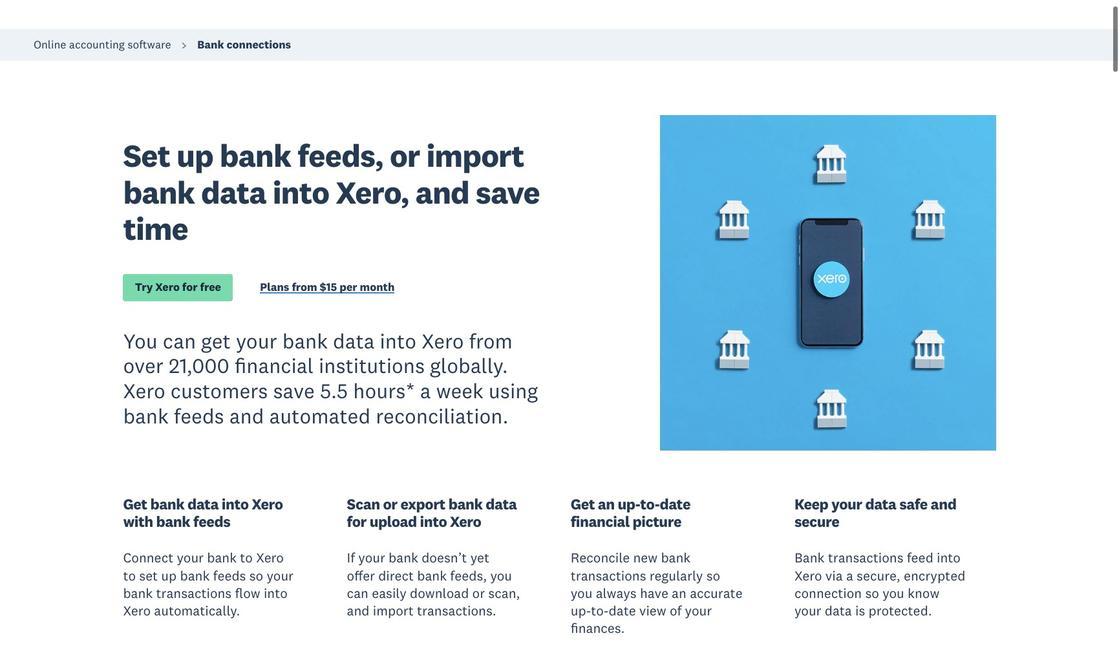 Task type: describe. For each thing, give the bounding box(es) containing it.
and inside you can get your bank data into xero from over 21,000 financial institutions globally. xero customers save 5.5 hours* a week using bank feeds and automated reconciliation.
[[229, 403, 264, 429]]

you can get your bank data into xero from over 21,000 financial institutions globally. xero customers save 5.5 hours* a week using bank feeds and automated reconciliation.
[[123, 328, 538, 429]]

you inside if your bank doesn't yet offer direct bank feeds, you can easily download or scan, and import transactions.
[[490, 567, 512, 584]]

automated
[[269, 403, 371, 429]]

have
[[640, 584, 669, 602]]

xero inside get bank data into xero with bank feeds
[[252, 495, 283, 514]]

a inside you can get your bank data into xero from over 21,000 financial institutions globally. xero customers save 5.5 hours* a week using bank feeds and automated reconciliation.
[[420, 378, 431, 404]]

hours*
[[353, 378, 415, 404]]

try
[[135, 280, 153, 295]]

bank connections
[[197, 38, 291, 52]]

feeds, inside set up bank feeds, or import bank data into xero, and save time
[[298, 136, 383, 175]]

up inside set up bank feeds, or import bank data into xero, and save time
[[177, 136, 213, 175]]

bank connections link
[[197, 38, 291, 52]]

try xero for free link
[[123, 274, 233, 301]]

get for with
[[123, 495, 147, 514]]

connections
[[227, 38, 291, 52]]

always
[[596, 584, 637, 602]]

and inside keep your data safe and secure
[[931, 495, 957, 514]]

set up bank feeds, or import bank data into xero, and save time
[[123, 136, 540, 248]]

download
[[410, 584, 469, 602]]

connect
[[123, 549, 173, 567]]

data inside keep your data safe and secure
[[866, 495, 897, 514]]

doesn't
[[422, 549, 467, 567]]

connect your bank to xero to set up bank feeds so your bank transactions flow into xero automatically.
[[123, 549, 294, 620]]

accurate
[[690, 584, 743, 602]]

0 horizontal spatial to
[[123, 567, 136, 584]]

if your bank doesn't yet offer direct bank feeds, you can easily download or scan, and import transactions.
[[347, 549, 520, 620]]

reconcile new bank transactions regularly so you always have an accurate up-to-date view of your finances.
[[571, 549, 743, 637]]

feeds inside you can get your bank data into xero from over 21,000 financial institutions globally. xero customers save 5.5 hours* a week using bank feeds and automated reconciliation.
[[174, 403, 224, 429]]

yet
[[471, 549, 490, 567]]

secure,
[[857, 567, 901, 584]]

bank for bank transactions feed into xero via a secure, encrypted connection so you know your data is protected.
[[795, 549, 825, 567]]

data inside set up bank feeds, or import bank data into xero, and save time
[[201, 172, 266, 212]]

a inside bank transactions feed into xero via a secure, encrypted connection so you know your data is protected.
[[846, 567, 854, 584]]

set
[[123, 136, 170, 175]]

into inside set up bank feeds, or import bank data into xero, and save time
[[273, 172, 329, 212]]

save inside you can get your bank data into xero from over 21,000 financial institutions globally. xero customers save 5.5 hours* a week using bank feeds and automated reconciliation.
[[273, 378, 315, 404]]

get
[[201, 328, 231, 354]]

software
[[128, 38, 171, 52]]

export
[[401, 495, 446, 514]]

0 vertical spatial from
[[292, 280, 317, 295]]

data inside get bank data into xero with bank feeds
[[188, 495, 219, 514]]

keep
[[795, 495, 829, 514]]

transactions inside bank transactions feed into xero via a secure, encrypted connection so you know your data is protected.
[[828, 549, 904, 567]]

import inside if your bank doesn't yet offer direct bank feeds, you can easily download or scan, and import transactions.
[[373, 602, 414, 620]]

or inside scan or export bank data for upload into xero
[[383, 495, 397, 514]]

finances.
[[571, 620, 625, 637]]

xero inside scan or export bank data for upload into xero
[[450, 512, 481, 531]]

plans
[[260, 280, 289, 295]]

picture
[[633, 512, 682, 531]]

transactions inside connect your bank to xero to set up bank feeds so your bank transactions flow into xero automatically.
[[156, 584, 232, 602]]

an inside get an up-to-date financial picture
[[598, 495, 615, 514]]

set
[[139, 567, 158, 584]]

per
[[340, 280, 357, 295]]

regularly
[[650, 567, 703, 584]]

up- inside reconcile new bank transactions regularly so you always have an accurate up-to-date view of your finances.
[[571, 602, 591, 620]]

know
[[908, 584, 940, 602]]

for inside the try xero for free link
[[182, 280, 198, 295]]

week
[[436, 378, 484, 404]]

to- inside reconcile new bank transactions regularly so you always have an accurate up-to-date view of your finances.
[[591, 602, 609, 620]]

encrypted
[[904, 567, 966, 584]]

an inside reconcile new bank transactions regularly so you always have an accurate up-to-date view of your finances.
[[672, 584, 687, 602]]

to- inside get an up-to-date financial picture
[[640, 495, 660, 514]]

with
[[123, 512, 153, 531]]

scan or export bank data for upload into xero
[[347, 495, 517, 531]]

reconcile
[[571, 549, 630, 567]]

time
[[123, 209, 188, 248]]

your inside bank transactions feed into xero via a secure, encrypted connection so you know your data is protected.
[[795, 602, 822, 620]]

free
[[200, 280, 221, 295]]

online accounting software
[[34, 38, 171, 52]]

your inside reconcile new bank transactions regularly so you always have an accurate up-to-date view of your finances.
[[685, 602, 712, 620]]

upload
[[370, 512, 417, 531]]

month
[[360, 280, 395, 295]]

or inside set up bank feeds, or import bank data into xero, and save time
[[390, 136, 420, 175]]



Task type: vqa. For each thing, say whether or not it's contained in the screenshot.
Explore the Xero App Store
no



Task type: locate. For each thing, give the bounding box(es) containing it.
an down regularly
[[672, 584, 687, 602]]

a right via at the bottom of page
[[846, 567, 854, 584]]

1 horizontal spatial get
[[571, 495, 595, 514]]

1 horizontal spatial feeds,
[[450, 567, 487, 584]]

connection
[[795, 584, 862, 602]]

0 vertical spatial an
[[598, 495, 615, 514]]

0 horizontal spatial to-
[[591, 602, 609, 620]]

you inside bank transactions feed into xero via a secure, encrypted connection so you know your data is protected.
[[883, 584, 905, 602]]

5.5
[[320, 378, 348, 404]]

or inside if your bank doesn't yet offer direct bank feeds, you can easily download or scan, and import transactions.
[[472, 584, 485, 602]]

via
[[826, 567, 843, 584]]

0 vertical spatial save
[[476, 172, 540, 212]]

online
[[34, 38, 66, 52]]

automatically.
[[154, 602, 240, 620]]

1 horizontal spatial import
[[426, 136, 524, 175]]

direct
[[378, 567, 414, 584]]

data inside scan or export bank data for upload into xero
[[486, 495, 517, 514]]

1 vertical spatial up-
[[571, 602, 591, 620]]

1 horizontal spatial save
[[476, 172, 540, 212]]

feeds, inside if your bank doesn't yet offer direct bank feeds, you can easily download or scan, and import transactions.
[[450, 567, 487, 584]]

to up flow
[[240, 549, 253, 567]]

using
[[489, 378, 538, 404]]

bank down the secure
[[795, 549, 825, 567]]

0 horizontal spatial a
[[420, 378, 431, 404]]

breadcrumbs element
[[0, 29, 1119, 61]]

into inside connect your bank to xero to set up bank feeds so your bank transactions flow into xero automatically.
[[264, 584, 288, 602]]

financial
[[235, 353, 314, 379], [571, 512, 630, 531]]

0 horizontal spatial financial
[[235, 353, 314, 379]]

so up accurate
[[707, 567, 721, 584]]

from
[[292, 280, 317, 295], [469, 328, 513, 354]]

new
[[633, 549, 658, 567]]

0 horizontal spatial feeds,
[[298, 136, 383, 175]]

your inside you can get your bank data into xero from over 21,000 financial institutions globally. xero customers save 5.5 hours* a week using bank feeds and automated reconciliation.
[[236, 328, 277, 354]]

bank inside the breadcrumbs element
[[197, 38, 224, 52]]

can inside you can get your bank data into xero from over 21,000 financial institutions globally. xero customers save 5.5 hours* a week using bank feeds and automated reconciliation.
[[163, 328, 196, 354]]

or
[[390, 136, 420, 175], [383, 495, 397, 514], [472, 584, 485, 602]]

is
[[856, 602, 865, 620]]

for left upload
[[347, 512, 367, 531]]

your inside keep your data safe and secure
[[832, 495, 862, 514]]

to-
[[640, 495, 660, 514], [591, 602, 609, 620]]

2 horizontal spatial transactions
[[828, 549, 904, 567]]

0 vertical spatial financial
[[235, 353, 314, 379]]

1 horizontal spatial bank
[[795, 549, 825, 567]]

so down secure,
[[866, 584, 879, 602]]

get inside get an up-to-date financial picture
[[571, 495, 595, 514]]

get up the reconcile
[[571, 495, 595, 514]]

transactions up secure,
[[828, 549, 904, 567]]

to left set
[[123, 567, 136, 584]]

financial inside you can get your bank data into xero from over 21,000 financial institutions globally. xero customers save 5.5 hours* a week using bank feeds and automated reconciliation.
[[235, 353, 314, 379]]

up- up finances.
[[571, 602, 591, 620]]

feeds up connect your bank to xero to set up bank feeds so your bank transactions flow into xero automatically. in the bottom left of the page
[[193, 512, 230, 531]]

0 horizontal spatial transactions
[[156, 584, 232, 602]]

1 horizontal spatial a
[[846, 567, 854, 584]]

safe
[[900, 495, 928, 514]]

1 horizontal spatial transactions
[[571, 567, 646, 584]]

bank for bank connections
[[197, 38, 224, 52]]

try xero for free
[[135, 280, 221, 295]]

0 horizontal spatial for
[[182, 280, 198, 295]]

your inside if your bank doesn't yet offer direct bank feeds, you can easily download or scan, and import transactions.
[[358, 549, 385, 567]]

globally.
[[430, 353, 508, 379]]

get for financial
[[571, 495, 595, 514]]

1 horizontal spatial can
[[347, 584, 369, 602]]

institutions
[[319, 353, 425, 379]]

financial right get
[[235, 353, 314, 379]]

easily
[[372, 584, 407, 602]]

so for keep your data safe and secure
[[866, 584, 879, 602]]

reconciliation.
[[376, 403, 509, 429]]

0 horizontal spatial up-
[[571, 602, 591, 620]]

$15
[[320, 280, 337, 295]]

to- up new
[[640, 495, 660, 514]]

1 horizontal spatial you
[[571, 584, 593, 602]]

1 vertical spatial date
[[609, 602, 636, 620]]

data inside bank transactions feed into xero via a secure, encrypted connection so you know your data is protected.
[[825, 602, 852, 620]]

from left $15
[[292, 280, 317, 295]]

1 vertical spatial up
[[161, 567, 177, 584]]

21,000
[[169, 353, 230, 379]]

0 vertical spatial date
[[660, 495, 691, 514]]

accounting
[[69, 38, 125, 52]]

1 horizontal spatial so
[[707, 567, 721, 584]]

bank inside scan or export bank data for upload into xero
[[449, 495, 483, 514]]

1 horizontal spatial to
[[240, 549, 253, 567]]

transactions inside reconcile new bank transactions regularly so you always have an accurate up-to-date view of your finances.
[[571, 567, 646, 584]]

1 vertical spatial financial
[[571, 512, 630, 531]]

for left 'free'
[[182, 280, 198, 295]]

secure
[[795, 512, 840, 531]]

from inside you can get your bank data into xero from over 21,000 financial institutions globally. xero customers save 5.5 hours* a week using bank feeds and automated reconciliation.
[[469, 328, 513, 354]]

0 vertical spatial for
[[182, 280, 198, 295]]

you
[[490, 567, 512, 584], [571, 584, 593, 602], [883, 584, 905, 602]]

into inside scan or export bank data for upload into xero
[[420, 512, 447, 531]]

2 get from the left
[[571, 495, 595, 514]]

can inside if your bank doesn't yet offer direct bank feeds, you can easily download or scan, and import transactions.
[[347, 584, 369, 602]]

get an up-to-date financial picture
[[571, 495, 691, 531]]

1 vertical spatial or
[[383, 495, 397, 514]]

0 horizontal spatial get
[[123, 495, 147, 514]]

you up protected.
[[883, 584, 905, 602]]

get up connect
[[123, 495, 147, 514]]

feed
[[907, 549, 934, 567]]

feeds inside connect your bank to xero to set up bank feeds so your bank transactions flow into xero automatically.
[[213, 567, 246, 584]]

plans from $15 per month link
[[260, 280, 395, 298]]

xero,
[[336, 172, 409, 212]]

1 get from the left
[[123, 495, 147, 514]]

to
[[240, 549, 253, 567], [123, 567, 136, 584]]

financial inside get an up-to-date financial picture
[[571, 512, 630, 531]]

for inside scan or export bank data for upload into xero
[[347, 512, 367, 531]]

bank inside bank transactions feed into xero via a secure, encrypted connection so you know your data is protected.
[[795, 549, 825, 567]]

0 vertical spatial can
[[163, 328, 196, 354]]

1 horizontal spatial up-
[[618, 495, 640, 514]]

you left always
[[571, 584, 593, 602]]

save inside set up bank feeds, or import bank data into xero, and save time
[[476, 172, 540, 212]]

bank transactions feed into xero via a secure, encrypted connection so you know your data is protected.
[[795, 549, 966, 620]]

2 vertical spatial feeds
[[213, 567, 246, 584]]

import inside set up bank feeds, or import bank data into xero, and save time
[[426, 136, 524, 175]]

protected.
[[869, 602, 932, 620]]

and inside if your bank doesn't yet offer direct bank feeds, you can easily download or scan, and import transactions.
[[347, 602, 370, 620]]

0 vertical spatial import
[[426, 136, 524, 175]]

and inside set up bank feeds, or import bank data into xero, and save time
[[416, 172, 469, 212]]

1 vertical spatial save
[[273, 378, 315, 404]]

bank inside reconcile new bank transactions regularly so you always have an accurate up-to-date view of your finances.
[[661, 549, 691, 567]]

transactions up always
[[571, 567, 646, 584]]

of
[[670, 602, 682, 620]]

scan,
[[488, 584, 520, 602]]

you
[[123, 328, 158, 354]]

0 horizontal spatial save
[[273, 378, 315, 404]]

0 horizontal spatial so
[[249, 567, 263, 584]]

so inside connect your bank to xero to set up bank feeds so your bank transactions flow into xero automatically.
[[249, 567, 263, 584]]

for
[[182, 280, 198, 295], [347, 512, 367, 531]]

can down offer
[[347, 584, 369, 602]]

0 horizontal spatial can
[[163, 328, 196, 354]]

data inside you can get your bank data into xero from over 21,000 financial institutions globally. xero customers save 5.5 hours* a week using bank feeds and automated reconciliation.
[[333, 328, 375, 354]]

into inside get bank data into xero with bank feeds
[[222, 495, 249, 514]]

1 vertical spatial can
[[347, 584, 369, 602]]

get
[[123, 495, 147, 514], [571, 495, 595, 514]]

offer
[[347, 567, 375, 584]]

into inside you can get your bank data into xero from over 21,000 financial institutions globally. xero customers save 5.5 hours* a week using bank feeds and automated reconciliation.
[[380, 328, 417, 354]]

bank
[[220, 136, 291, 175], [123, 172, 195, 212], [282, 328, 328, 354], [123, 403, 169, 429], [150, 495, 184, 514], [449, 495, 483, 514], [156, 512, 190, 531], [207, 549, 237, 567], [389, 549, 418, 567], [661, 549, 691, 567], [180, 567, 210, 584], [417, 567, 447, 584], [123, 584, 153, 602]]

data
[[201, 172, 266, 212], [333, 328, 375, 354], [188, 495, 219, 514], [486, 495, 517, 514], [866, 495, 897, 514], [825, 602, 852, 620]]

can
[[163, 328, 196, 354], [347, 584, 369, 602]]

up-
[[618, 495, 640, 514], [571, 602, 591, 620]]

can left get
[[163, 328, 196, 354]]

you up 'scan,'
[[490, 567, 512, 584]]

0 vertical spatial to-
[[640, 495, 660, 514]]

financial up the reconcile
[[571, 512, 630, 531]]

1 horizontal spatial date
[[660, 495, 691, 514]]

0 vertical spatial up
[[177, 136, 213, 175]]

1 vertical spatial bank
[[795, 549, 825, 567]]

up- inside get an up-to-date financial picture
[[618, 495, 640, 514]]

so up flow
[[249, 567, 263, 584]]

from up using
[[469, 328, 513, 354]]

plans from $15 per month
[[260, 280, 395, 295]]

1 horizontal spatial from
[[469, 328, 513, 354]]

0 vertical spatial or
[[390, 136, 420, 175]]

an
[[598, 495, 615, 514], [672, 584, 687, 602]]

bank left connections
[[197, 38, 224, 52]]

import
[[426, 136, 524, 175], [373, 602, 414, 620]]

0 horizontal spatial date
[[609, 602, 636, 620]]

get inside get bank data into xero with bank feeds
[[123, 495, 147, 514]]

up
[[177, 136, 213, 175], [161, 567, 177, 584]]

xero
[[155, 280, 180, 295], [422, 328, 464, 354], [123, 378, 165, 404], [252, 495, 283, 514], [450, 512, 481, 531], [256, 549, 284, 567], [795, 567, 822, 584], [123, 602, 151, 620]]

so
[[249, 567, 263, 584], [707, 567, 721, 584], [866, 584, 879, 602]]

1 vertical spatial a
[[846, 567, 854, 584]]

to- up finances.
[[591, 602, 609, 620]]

2 horizontal spatial so
[[866, 584, 879, 602]]

and
[[416, 172, 469, 212], [229, 403, 264, 429], [931, 495, 957, 514], [347, 602, 370, 620]]

0 vertical spatial feeds,
[[298, 136, 383, 175]]

1 vertical spatial import
[[373, 602, 414, 620]]

flow
[[235, 584, 260, 602]]

into
[[273, 172, 329, 212], [380, 328, 417, 354], [222, 495, 249, 514], [420, 512, 447, 531], [937, 549, 961, 567], [264, 584, 288, 602]]

xero inside bank transactions feed into xero via a secure, encrypted connection so you know your data is protected.
[[795, 567, 822, 584]]

0 horizontal spatial an
[[598, 495, 615, 514]]

0 horizontal spatial bank
[[197, 38, 224, 52]]

transactions
[[828, 549, 904, 567], [571, 567, 646, 584], [156, 584, 232, 602]]

into inside bank transactions feed into xero via a secure, encrypted connection so you know your data is protected.
[[937, 549, 961, 567]]

transactions.
[[417, 602, 496, 620]]

online accounting software link
[[34, 38, 171, 52]]

feeds,
[[298, 136, 383, 175], [450, 567, 487, 584]]

0 vertical spatial feeds
[[174, 403, 224, 429]]

you inside reconcile new bank transactions regularly so you always have an accurate up-to-date view of your finances.
[[571, 584, 593, 602]]

0 vertical spatial a
[[420, 378, 431, 404]]

scan
[[347, 495, 380, 514]]

0 horizontal spatial import
[[373, 602, 414, 620]]

2 horizontal spatial you
[[883, 584, 905, 602]]

keep your data safe and secure
[[795, 495, 957, 531]]

0 vertical spatial up-
[[618, 495, 640, 514]]

an left the picture
[[598, 495, 615, 514]]

customers
[[171, 378, 268, 404]]

feeds up flow
[[213, 567, 246, 584]]

so for get bank data into xero with bank feeds
[[249, 567, 263, 584]]

date inside reconcile new bank transactions regularly so you always have an accurate up-to-date view of your finances.
[[609, 602, 636, 620]]

over
[[123, 353, 164, 379]]

1 vertical spatial feeds
[[193, 512, 230, 531]]

icons of bank buildings surround a mobile phone where the xero app receives bank feeds. image
[[660, 115, 996, 451]]

1 vertical spatial for
[[347, 512, 367, 531]]

date inside get an up-to-date financial picture
[[660, 495, 691, 514]]

feeds inside get bank data into xero with bank feeds
[[193, 512, 230, 531]]

0 horizontal spatial from
[[292, 280, 317, 295]]

1 horizontal spatial an
[[672, 584, 687, 602]]

up inside connect your bank to xero to set up bank feeds so your bank transactions flow into xero automatically.
[[161, 567, 177, 584]]

1 vertical spatial from
[[469, 328, 513, 354]]

up- up new
[[618, 495, 640, 514]]

so inside bank transactions feed into xero via a secure, encrypted connection so you know your data is protected.
[[866, 584, 879, 602]]

bank
[[197, 38, 224, 52], [795, 549, 825, 567]]

feeds down the 21,000
[[174, 403, 224, 429]]

feeds
[[174, 403, 224, 429], [193, 512, 230, 531], [213, 567, 246, 584]]

1 vertical spatial feeds,
[[450, 567, 487, 584]]

a left the week
[[420, 378, 431, 404]]

0 horizontal spatial you
[[490, 567, 512, 584]]

if
[[347, 549, 355, 567]]

0 vertical spatial bank
[[197, 38, 224, 52]]

1 horizontal spatial to-
[[640, 495, 660, 514]]

1 horizontal spatial financial
[[571, 512, 630, 531]]

view
[[639, 602, 667, 620]]

get bank data into xero with bank feeds
[[123, 495, 283, 531]]

1 horizontal spatial for
[[347, 512, 367, 531]]

2 vertical spatial or
[[472, 584, 485, 602]]

a
[[420, 378, 431, 404], [846, 567, 854, 584]]

transactions up automatically.
[[156, 584, 232, 602]]

so inside reconcile new bank transactions regularly so you always have an accurate up-to-date view of your finances.
[[707, 567, 721, 584]]

1 vertical spatial to-
[[591, 602, 609, 620]]

1 vertical spatial an
[[672, 584, 687, 602]]



